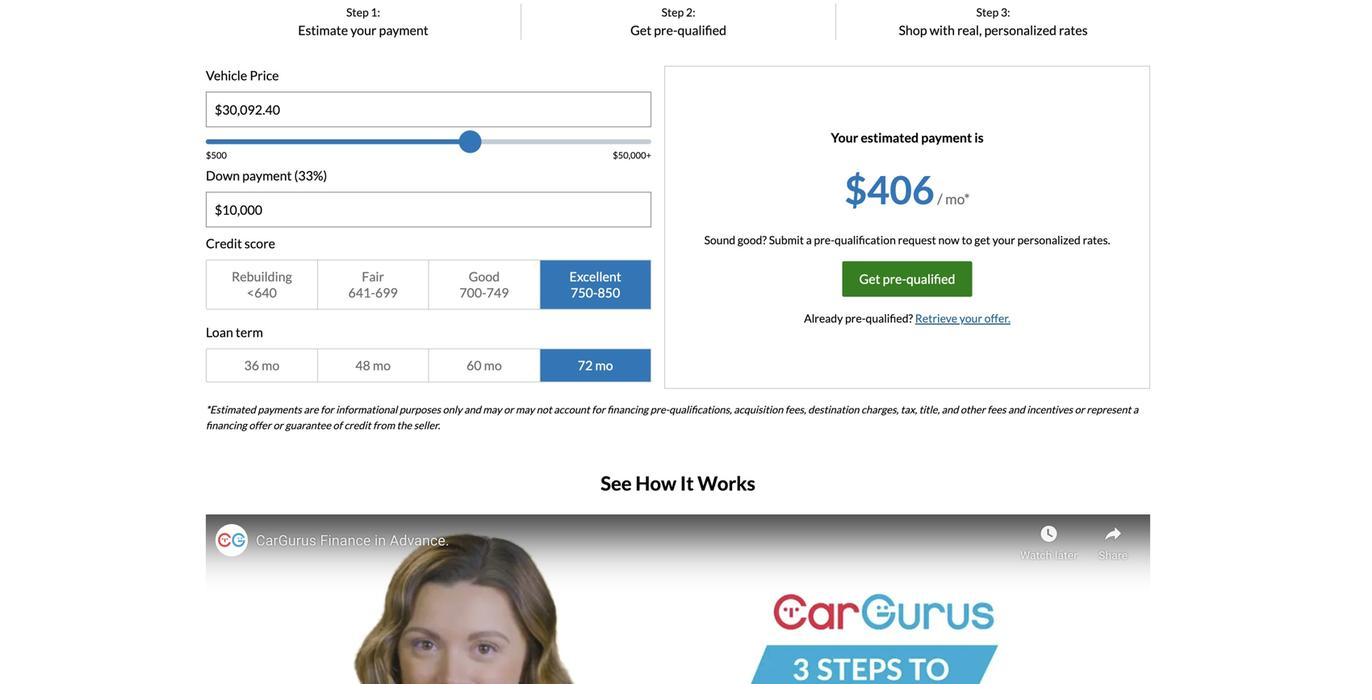 Task type: locate. For each thing, give the bounding box(es) containing it.
not
[[537, 404, 552, 416]]

/
[[938, 190, 943, 207]]

mo right the 60
[[484, 358, 502, 373]]

step inside step 2: get pre-qualified
[[662, 5, 684, 19]]

72
[[578, 358, 593, 373]]

2 vertical spatial payment
[[242, 168, 292, 184]]

sound good? submit a pre-qualification request now to get your personalized rates.
[[705, 233, 1111, 247]]

1 mo from the left
[[262, 358, 280, 373]]

shop
[[899, 22, 928, 38]]

are
[[304, 404, 319, 416]]

step left 2:
[[662, 5, 684, 19]]

score
[[245, 236, 275, 251]]

offer.
[[985, 312, 1011, 325]]

1 vertical spatial payment
[[922, 130, 973, 146]]

1 horizontal spatial step
[[662, 5, 684, 19]]

1 horizontal spatial payment
[[379, 22, 429, 38]]

0 horizontal spatial a
[[807, 233, 812, 247]]

qualified up the retrieve
[[907, 271, 956, 287]]

1 vertical spatial financing
[[206, 419, 247, 431]]

get pre-qualified
[[860, 271, 956, 287]]

1 for from the left
[[321, 404, 334, 416]]

destination
[[809, 404, 860, 416]]

1 horizontal spatial your
[[960, 312, 983, 325]]

36 mo
[[244, 358, 280, 373]]

1 step from the left
[[346, 5, 369, 19]]

your down 1:
[[351, 22, 377, 38]]

2 horizontal spatial and
[[1009, 404, 1026, 416]]

60 mo
[[467, 358, 502, 373]]

for right account
[[592, 404, 606, 416]]

your
[[351, 22, 377, 38], [993, 233, 1016, 247], [960, 312, 983, 325]]

2 horizontal spatial your
[[993, 233, 1016, 247]]

qualified down 2:
[[678, 22, 727, 38]]

may left not
[[516, 404, 535, 416]]

the
[[397, 419, 412, 431]]

a right represent
[[1134, 404, 1139, 416]]

payment down 1:
[[379, 22, 429, 38]]

0 vertical spatial get
[[631, 22, 652, 38]]

or left not
[[504, 404, 514, 416]]

0 horizontal spatial qualified
[[678, 22, 727, 38]]

2 and from the left
[[942, 404, 959, 416]]

step for qualified
[[662, 5, 684, 19]]

72 mo
[[578, 358, 613, 373]]

1 horizontal spatial qualified
[[907, 271, 956, 287]]

0 horizontal spatial or
[[273, 419, 283, 431]]

fees
[[988, 404, 1007, 416]]

0 vertical spatial personalized
[[985, 22, 1057, 38]]

36
[[244, 358, 259, 373]]

4 mo from the left
[[596, 358, 613, 373]]

Down payment (33%) text field
[[207, 193, 651, 227]]

get inside button
[[860, 271, 881, 287]]

and right fees at the right bottom of page
[[1009, 404, 1026, 416]]

step inside the step 3: shop with real, personalized rates
[[977, 5, 999, 19]]

credit
[[344, 419, 371, 431]]

0 horizontal spatial step
[[346, 5, 369, 19]]

1 horizontal spatial may
[[516, 404, 535, 416]]

3 step from the left
[[977, 5, 999, 19]]

from
[[373, 419, 395, 431]]

1 horizontal spatial for
[[592, 404, 606, 416]]

2 may from the left
[[516, 404, 535, 416]]

financing down *estimated
[[206, 419, 247, 431]]

1 may from the left
[[483, 404, 502, 416]]

1 vertical spatial qualified
[[907, 271, 956, 287]]

<640
[[247, 285, 277, 301]]

and right title,
[[942, 404, 959, 416]]

payment
[[379, 22, 429, 38], [922, 130, 973, 146], [242, 168, 292, 184]]

or down payments
[[273, 419, 283, 431]]

1 vertical spatial get
[[860, 271, 881, 287]]

2 horizontal spatial payment
[[922, 130, 973, 146]]

750-
[[571, 285, 598, 301]]

0 vertical spatial qualified
[[678, 22, 727, 38]]

1 horizontal spatial a
[[1134, 404, 1139, 416]]

mo right 72
[[596, 358, 613, 373]]

down
[[206, 168, 240, 184]]

your left the offer.
[[960, 312, 983, 325]]

your inside step 1: estimate your payment
[[351, 22, 377, 38]]

is
[[975, 130, 984, 146]]

loan
[[206, 324, 233, 340]]

2 for from the left
[[592, 404, 606, 416]]

rebuilding
[[232, 269, 292, 284]]

0 horizontal spatial your
[[351, 22, 377, 38]]

see
[[601, 472, 632, 495]]

payment left is
[[922, 130, 973, 146]]

0 horizontal spatial and
[[464, 404, 481, 416]]

or left represent
[[1076, 404, 1085, 416]]

1:
[[371, 5, 380, 19]]

price
[[250, 68, 279, 83]]

None text field
[[207, 93, 651, 127]]

already pre-qualified? retrieve your offer.
[[805, 312, 1011, 325]]

2 step from the left
[[662, 5, 684, 19]]

may right only
[[483, 404, 502, 416]]

personalized down 3: on the top of the page
[[985, 22, 1057, 38]]

personalized left rates.
[[1018, 233, 1081, 247]]

and right only
[[464, 404, 481, 416]]

financing down 72 mo
[[608, 404, 649, 416]]

for
[[321, 404, 334, 416], [592, 404, 606, 416]]

$406 / mo*
[[845, 166, 971, 213]]

financing
[[608, 404, 649, 416], [206, 419, 247, 431]]

(33%)
[[294, 168, 327, 184]]

0 vertical spatial financing
[[608, 404, 649, 416]]

step
[[346, 5, 369, 19], [662, 5, 684, 19], [977, 5, 999, 19]]

1 horizontal spatial get
[[860, 271, 881, 287]]

mo
[[262, 358, 280, 373], [373, 358, 391, 373], [484, 358, 502, 373], [596, 358, 613, 373]]

term
[[236, 324, 263, 340]]

for right are
[[321, 404, 334, 416]]

0 vertical spatial your
[[351, 22, 377, 38]]

payment inside step 1: estimate your payment
[[379, 22, 429, 38]]

3 and from the left
[[1009, 404, 1026, 416]]

rates
[[1060, 22, 1088, 38]]

3:
[[1001, 5, 1011, 19]]

already
[[805, 312, 843, 325]]

guarantee
[[285, 419, 331, 431]]

699
[[376, 285, 398, 301]]

may
[[483, 404, 502, 416], [516, 404, 535, 416]]

informational
[[336, 404, 398, 416]]

3 mo from the left
[[484, 358, 502, 373]]

1 horizontal spatial financing
[[608, 404, 649, 416]]

down payment (33%)
[[206, 168, 327, 184]]

$406
[[845, 166, 935, 213]]

pre-
[[654, 22, 678, 38], [815, 233, 835, 247], [883, 271, 907, 287], [846, 312, 866, 325], [651, 404, 670, 416]]

qualified
[[678, 22, 727, 38], [907, 271, 956, 287]]

1 horizontal spatial and
[[942, 404, 959, 416]]

good
[[469, 269, 500, 284]]

of
[[333, 419, 342, 431]]

0 vertical spatial a
[[807, 233, 812, 247]]

1 and from the left
[[464, 404, 481, 416]]

mo for 60 mo
[[484, 358, 502, 373]]

0 horizontal spatial get
[[631, 22, 652, 38]]

other
[[961, 404, 986, 416]]

0 horizontal spatial for
[[321, 404, 334, 416]]

personalized
[[985, 22, 1057, 38], [1018, 233, 1081, 247]]

rebuilding <640
[[232, 269, 292, 301]]

step left 3: on the top of the page
[[977, 5, 999, 19]]

seller.
[[414, 419, 440, 431]]

mo for 36 mo
[[262, 358, 280, 373]]

payment left (33%) at top left
[[242, 168, 292, 184]]

qualified?
[[866, 312, 914, 325]]

1 vertical spatial a
[[1134, 404, 1139, 416]]

2 vertical spatial your
[[960, 312, 983, 325]]

qualified inside button
[[907, 271, 956, 287]]

and
[[464, 404, 481, 416], [942, 404, 959, 416], [1009, 404, 1026, 416]]

tax,
[[901, 404, 918, 416]]

step inside step 1: estimate your payment
[[346, 5, 369, 19]]

acquisition
[[734, 404, 784, 416]]

a inside *estimated payments are for informational purposes only and may or may not account for financing pre-qualifications, acquisition fees, destination charges, tax, title, and other fees and incentives or represent a financing offer or guarantee of credit from the seller.
[[1134, 404, 1139, 416]]

0 vertical spatial payment
[[379, 22, 429, 38]]

mo right 36
[[262, 358, 280, 373]]

2 mo from the left
[[373, 358, 391, 373]]

a
[[807, 233, 812, 247], [1134, 404, 1139, 416]]

mo right '48'
[[373, 358, 391, 373]]

estimated
[[861, 130, 919, 146]]

step left 1:
[[346, 5, 369, 19]]

2 horizontal spatial or
[[1076, 404, 1085, 416]]

offer
[[249, 419, 271, 431]]

mo*
[[946, 190, 971, 207]]

your right get
[[993, 233, 1016, 247]]

0 horizontal spatial may
[[483, 404, 502, 416]]

a right submit
[[807, 233, 812, 247]]

2 horizontal spatial step
[[977, 5, 999, 19]]

retrieve your offer. link
[[916, 312, 1011, 325]]



Task type: vqa. For each thing, say whether or not it's contained in the screenshot.
DEAL related to Urban Motors Red
no



Task type: describe. For each thing, give the bounding box(es) containing it.
fair
[[362, 269, 384, 284]]

get pre-qualified button
[[843, 261, 973, 297]]

credit
[[206, 236, 242, 251]]

mo for 48 mo
[[373, 358, 391, 373]]

loan term
[[206, 324, 263, 340]]

2:
[[686, 5, 696, 19]]

estimate
[[298, 22, 348, 38]]

your estimated payment is
[[831, 130, 984, 146]]

step for payment
[[346, 5, 369, 19]]

sound
[[705, 233, 736, 247]]

step for real,
[[977, 5, 999, 19]]

qualified inside step 2: get pre-qualified
[[678, 22, 727, 38]]

rates.
[[1083, 233, 1111, 247]]

qualifications,
[[670, 404, 732, 416]]

*estimated payments are for informational purposes only and may or may not account for financing pre-qualifications, acquisition fees, destination charges, tax, title, and other fees and incentives or represent a financing offer or guarantee of credit from the seller.
[[206, 404, 1139, 431]]

works
[[698, 472, 756, 495]]

$50,000+
[[613, 150, 652, 161]]

good 700-749
[[460, 269, 509, 301]]

1 vertical spatial your
[[993, 233, 1016, 247]]

how
[[636, 472, 677, 495]]

purposes
[[400, 404, 441, 416]]

account
[[554, 404, 590, 416]]

vehicle price
[[206, 68, 279, 83]]

mo for 72 mo
[[596, 358, 613, 373]]

pre- inside *estimated payments are for informational purposes only and may or may not account for financing pre-qualifications, acquisition fees, destination charges, tax, title, and other fees and incentives or represent a financing offer or guarantee of credit from the seller.
[[651, 404, 670, 416]]

it
[[681, 472, 694, 495]]

1 vertical spatial personalized
[[1018, 233, 1081, 247]]

step 1: estimate your payment
[[298, 5, 429, 38]]

641-
[[349, 285, 376, 301]]

850
[[598, 285, 621, 301]]

with
[[930, 22, 955, 38]]

good?
[[738, 233, 767, 247]]

now
[[939, 233, 960, 247]]

fair 641-699
[[349, 269, 398, 301]]

vehicle
[[206, 68, 247, 83]]

0 horizontal spatial payment
[[242, 168, 292, 184]]

pre- inside button
[[883, 271, 907, 287]]

credit score
[[206, 236, 275, 251]]

get
[[975, 233, 991, 247]]

title,
[[920, 404, 940, 416]]

1 horizontal spatial or
[[504, 404, 514, 416]]

represent
[[1087, 404, 1132, 416]]

real,
[[958, 22, 982, 38]]

48
[[356, 358, 371, 373]]

request
[[899, 233, 937, 247]]

only
[[443, 404, 462, 416]]

48 mo
[[356, 358, 391, 373]]

step 3: shop with real, personalized rates
[[899, 5, 1088, 38]]

charges,
[[862, 404, 899, 416]]

749
[[487, 285, 509, 301]]

get inside step 2: get pre-qualified
[[631, 22, 652, 38]]

*estimated
[[206, 404, 256, 416]]

your
[[831, 130, 859, 146]]

700-
[[460, 285, 487, 301]]

pre- inside step 2: get pre-qualified
[[654, 22, 678, 38]]

payments
[[258, 404, 302, 416]]

excellent 750-850
[[570, 269, 622, 301]]

personalized inside the step 3: shop with real, personalized rates
[[985, 22, 1057, 38]]

incentives
[[1028, 404, 1074, 416]]

qualification
[[835, 233, 896, 247]]

excellent
[[570, 269, 622, 284]]

see how it works
[[601, 472, 756, 495]]

60
[[467, 358, 482, 373]]

step 2: get pre-qualified
[[631, 5, 727, 38]]

submit
[[769, 233, 804, 247]]

retrieve
[[916, 312, 958, 325]]

fees,
[[786, 404, 807, 416]]

$500
[[206, 150, 227, 161]]

0 horizontal spatial financing
[[206, 419, 247, 431]]



